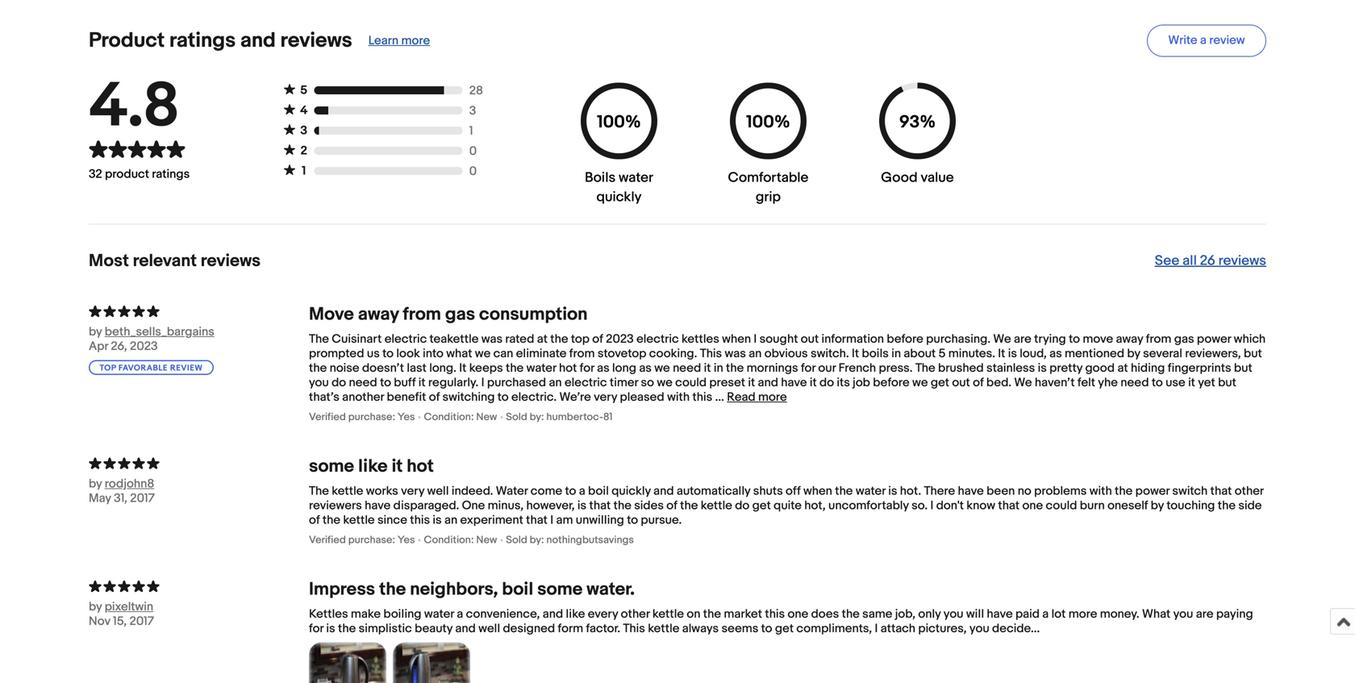 Task type: vqa. For each thing, say whether or not it's contained in the screenshot.
the top away
yes



Task type: locate. For each thing, give the bounding box(es) containing it.
yes
[[398, 411, 415, 424], [398, 534, 415, 547]]

0 vertical spatial get
[[931, 375, 950, 390]]

prompted
[[309, 346, 364, 361]]

with
[[667, 390, 690, 405], [1090, 484, 1113, 499]]

other inside impress the neighbors, boil some water. kettles make boiling water a convenience, and like every other kettle on the market this one does the same job, only you will have paid a lot more money.  what you are paying for is the simplistic beauty and well designed form factor.  this kettle always seems to get compliments, i attach pictures, you decide...
[[621, 607, 650, 622]]

preset
[[710, 375, 746, 390]]

1 vertical spatial away
[[1116, 332, 1144, 346]]

lot
[[1052, 607, 1066, 622]]

is right the am
[[578, 499, 587, 513]]

quickly up pursue.
[[612, 484, 651, 499]]

2 horizontal spatial an
[[749, 346, 762, 361]]

it up "works"
[[392, 456, 403, 478]]

0 horizontal spatial power
[[1136, 484, 1170, 499]]

1 0 from the top
[[469, 144, 477, 158]]

impress
[[309, 579, 375, 601]]

condition: new down switching
[[424, 411, 497, 424]]

sold for some like it hot
[[506, 534, 528, 547]]

1 vertical spatial 5
[[939, 346, 946, 361]]

0
[[469, 144, 477, 158], [469, 164, 477, 179]]

verified
[[309, 411, 346, 424], [309, 534, 346, 547]]

boil up unwilling
[[588, 484, 609, 499]]

1 vertical spatial out
[[953, 375, 971, 390]]

the up read
[[726, 361, 744, 375]]

verified for move away from gas consumption
[[309, 411, 346, 424]]

convenience,
[[466, 607, 540, 622]]

switch.
[[811, 346, 849, 361]]

1 yes from the top
[[398, 411, 415, 424]]

...
[[715, 390, 725, 405]]

1 down 28
[[469, 124, 473, 138]]

one inside some like it hot the kettle works very well indeed.  water come to a boil quickly and automatically shuts off when the water is hot.  there have been no problems with the power switch that other reviewers have disparaged.  one minus, however, is that the sides of the kettle do get quite hot, uncomfortably so.  i don't know that one could burn oneself by touching the side of the kettle since this is an experiment that i am unwilling to pursue.
[[1023, 499, 1044, 513]]

this inside impress the neighbors, boil some water. kettles make boiling water a convenience, and like every other kettle on the market this one does the same job, only you will have paid a lot more money.  what you are paying for is the simplistic beauty and well designed form factor.  this kettle always seems to get compliments, i attach pictures, you decide...
[[765, 607, 785, 622]]

it left boils
[[852, 346, 859, 361]]

boil inside some like it hot the kettle works very well indeed.  water come to a boil quickly and automatically shuts off when the water is hot.  there have been no problems with the power switch that other reviewers have disparaged.  one minus, however, is that the sides of the kettle do get quite hot, uncomfortably so.  i don't know that one could burn oneself by touching the side of the kettle since this is an experiment that i am unwilling to pursue.
[[588, 484, 609, 499]]

0 vertical spatial sold
[[506, 411, 528, 424]]

2 condition: from the top
[[424, 534, 474, 547]]

read
[[727, 390, 756, 405]]

are inside the cuisinart electric teakettle was rated at the top of 2023 electric kettles when i sought out information before purchasing.   we are trying to move away from gas power which prompted us to  look into what we can eliminate from stovetop cooking. this was an obvious switch. it boils in about 5 minutes.  it is loud, as mentioned by several reviewers, but the noise doesn't last long. it keeps the water hot for as long as we need it in the mornings for our french press.   the brushed stainless is pretty good at hiding fingerprints but you do need to buff it regularly. i purchased an electric timer so we could preset it and have it do its job before we get out of bed. we haven't felt yhe need to use it yet but that's another benefit of switching to electric.   we're very pleased with this ...
[[1014, 332, 1032, 346]]

have left been on the bottom right
[[958, 484, 984, 499]]

1 horizontal spatial very
[[594, 390, 617, 405]]

that up nothingbutsavings
[[589, 499, 611, 513]]

0 vertical spatial 5
[[300, 83, 308, 97]]

boil
[[588, 484, 609, 499], [502, 579, 534, 601]]

1 sold from the top
[[506, 411, 528, 424]]

0 vertical spatial more
[[401, 33, 430, 48]]

2 new from the top
[[476, 534, 497, 547]]

reviews
[[280, 28, 352, 53], [201, 250, 261, 271], [1219, 252, 1267, 269]]

1 horizontal spatial from
[[569, 346, 595, 361]]

purchase: for move away from gas consumption
[[348, 411, 395, 424]]

this inside the cuisinart electric teakettle was rated at the top of 2023 electric kettles when i sought out information before purchasing.   we are trying to move away from gas power which prompted us to  look into what we can eliminate from stovetop cooking. this was an obvious switch. it boils in about 5 minutes.  it is loud, as mentioned by several reviewers, but the noise doesn't last long. it keeps the water hot for as long as we need it in the mornings for our french press.   the brushed stainless is pretty good at hiding fingerprints but you do need to buff it regularly. i purchased an electric timer so we could preset it and have it do its job before we get out of bed. we haven't felt yhe need to use it yet but that's another benefit of switching to electric.   we're very pleased with this ...
[[700, 346, 722, 361]]

2 sold from the top
[[506, 534, 528, 547]]

2 purchase: from the top
[[348, 534, 395, 547]]

like inside some like it hot the kettle works very well indeed.  water come to a boil quickly and automatically shuts off when the water is hot.  there have been no problems with the power switch that other reviewers have disparaged.  one minus, however, is that the sides of the kettle do get quite hot, uncomfortably so.  i don't know that one could burn oneself by touching the side of the kettle since this is an experiment that i am unwilling to pursue.
[[358, 456, 388, 478]]

1 vertical spatial are
[[1196, 607, 1214, 622]]

sold by: nothingbutsavings
[[506, 534, 634, 547]]

beth_sells_bargains link
[[105, 325, 218, 339]]

is inside impress the neighbors, boil some water. kettles make boiling water a convenience, and like every other kettle on the market this one does the same job, only you will have paid a lot more money.  what you are paying for is the simplistic beauty and well designed form factor.  this kettle always seems to get compliments, i attach pictures, you decide...
[[326, 622, 335, 636]]

one inside impress the neighbors, boil some water. kettles make boiling water a convenience, and like every other kettle on the market this one does the same job, only you will have paid a lot more money.  what you are paying for is the simplistic beauty and well designed form factor.  this kettle always seems to get compliments, i attach pictures, you decide...
[[788, 607, 809, 622]]

1 condition: new from the top
[[424, 411, 497, 424]]

very inside the cuisinart electric teakettle was rated at the top of 2023 electric kettles when i sought out information before purchasing.   we are trying to move away from gas power which prompted us to  look into what we can eliminate from stovetop cooking. this was an obvious switch. it boils in about 5 minutes.  it is loud, as mentioned by several reviewers, but the noise doesn't last long. it keeps the water hot for as long as we need it in the mornings for our french press.   the brushed stainless is pretty good at hiding fingerprints but you do need to buff it regularly. i purchased an electric timer so we could preset it and have it do its job before we get out of bed. we haven't felt yhe need to use it yet but that's another benefit of switching to electric.   we're very pleased with this ...
[[594, 390, 617, 405]]

into
[[423, 346, 444, 361]]

0 vertical spatial away
[[358, 304, 399, 325]]

the right press.
[[916, 361, 936, 375]]

1 vertical spatial before
[[873, 375, 910, 390]]

by:
[[530, 411, 544, 424], [530, 534, 544, 547]]

0 vertical spatial quickly
[[597, 189, 642, 206]]

a up unwilling
[[579, 484, 586, 499]]

condition: for move away from gas consumption
[[424, 411, 474, 424]]

disparaged.
[[394, 499, 459, 513]]

can
[[494, 346, 514, 361]]

know
[[967, 499, 996, 513]]

gas up teakettle
[[445, 304, 475, 325]]

water
[[496, 484, 528, 499]]

but right yet at the right bottom
[[1219, 375, 1237, 390]]

0 vertical spatial by:
[[530, 411, 544, 424]]

one left does
[[788, 607, 809, 622]]

with inside some like it hot the kettle works very well indeed.  water come to a boil quickly and automatically shuts off when the water is hot.  there have been no problems with the power switch that other reviewers have disparaged.  one minus, however, is that the sides of the kettle do get quite hot, uncomfortably so.  i don't know that one could burn oneself by touching the side of the kettle since this is an experiment that i am unwilling to pursue.
[[1090, 484, 1113, 499]]

timer
[[610, 375, 638, 390]]

simplistic
[[359, 622, 412, 636]]

1 horizontal spatial do
[[735, 499, 750, 513]]

neighbors,
[[410, 579, 498, 601]]

this right the market
[[765, 607, 785, 622]]

this inside the cuisinart electric teakettle was rated at the top of 2023 electric kettles when i sought out information before purchasing.   we are trying to move away from gas power which prompted us to  look into what we can eliminate from stovetop cooking. this was an obvious switch. it boils in about 5 minutes.  it is loud, as mentioned by several reviewers, but the noise doesn't last long. it keeps the water hot for as long as we need it in the mornings for our french press.   the brushed stainless is pretty good at hiding fingerprints but you do need to buff it regularly. i purchased an electric timer so we could preset it and have it do its job before we get out of bed. we haven't felt yhe need to use it yet but that's another benefit of switching to electric.   we're very pleased with this ...
[[693, 390, 713, 405]]

it right buff
[[419, 375, 426, 390]]

do left shuts
[[735, 499, 750, 513]]

eliminate
[[516, 346, 567, 361]]

it left our
[[810, 375, 817, 390]]

verified down reviewers at the left bottom of the page
[[309, 534, 346, 547]]

power inside some like it hot the kettle works very well indeed.  water come to a boil quickly and automatically shuts off when the water is hot.  there have been no problems with the power switch that other reviewers have disparaged.  one minus, however, is that the sides of the kettle do get quite hot, uncomfortably so.  i don't know that one could burn oneself by touching the side of the kettle since this is an experiment that i am unwilling to pursue.
[[1136, 484, 1170, 499]]

by for by rodjohn8 may 31, 2017
[[89, 477, 102, 491]]

1 vertical spatial at
[[1118, 361, 1129, 375]]

2 yes from the top
[[398, 534, 415, 547]]

2017 for some like it hot
[[130, 491, 155, 506]]

0 vertical spatial verified
[[309, 411, 346, 424]]

we up stainless
[[994, 332, 1012, 346]]

verified purchase: yes for some like it hot
[[309, 534, 415, 547]]

a inside some like it hot the kettle works very well indeed.  water come to a boil quickly and automatically shuts off when the water is hot.  there have been no problems with the power switch that other reviewers have disparaged.  one minus, however, is that the sides of the kettle do get quite hot, uncomfortably so.  i don't know that one could burn oneself by touching the side of the kettle since this is an experiment that i am unwilling to pursue.
[[579, 484, 586, 499]]

good
[[1086, 361, 1115, 375]]

the
[[551, 332, 569, 346], [309, 361, 327, 375], [506, 361, 524, 375], [726, 361, 744, 375], [835, 484, 853, 499], [1115, 484, 1133, 499], [614, 499, 632, 513], [680, 499, 698, 513], [1218, 499, 1236, 513], [323, 513, 341, 528], [379, 579, 406, 601], [704, 607, 721, 622], [842, 607, 860, 622], [338, 622, 356, 636]]

1 vertical spatial 0
[[469, 164, 477, 179]]

1 horizontal spatial gas
[[1175, 332, 1195, 346]]

2
[[301, 143, 307, 158]]

1 horizontal spatial this
[[693, 390, 713, 405]]

1 vertical spatial this
[[623, 622, 645, 636]]

1 vertical spatial get
[[753, 499, 771, 513]]

it down kettles
[[704, 361, 711, 375]]

was left rated
[[482, 332, 503, 346]]

1 vertical spatial like
[[566, 607, 585, 622]]

at right good
[[1118, 361, 1129, 375]]

minutes.
[[949, 346, 996, 361]]

1 purchase: from the top
[[348, 411, 395, 424]]

get inside the cuisinart electric teakettle was rated at the top of 2023 electric kettles when i sought out information before purchasing.   we are trying to move away from gas power which prompted us to  look into what we can eliminate from stovetop cooking. this was an obvious switch. it boils in about 5 minutes.  it is loud, as mentioned by several reviewers, but the noise doesn't last long. it keeps the water hot for as long as we need it in the mornings for our french press.   the brushed stainless is pretty good at hiding fingerprints but you do need to buff it regularly. i purchased an electric timer so we could preset it and have it do its job before we get out of bed. we haven't felt yhe need to use it yet but that's another benefit of switching to electric.   we're very pleased with this ...
[[931, 375, 950, 390]]

from up hiding
[[1146, 332, 1172, 346]]

for
[[580, 361, 595, 375], [801, 361, 816, 375], [309, 622, 324, 636]]

1 horizontal spatial 2023
[[606, 332, 634, 346]]

get left quite
[[753, 499, 771, 513]]

2 vertical spatial percents of reviewers think of this product as image
[[89, 579, 309, 593]]

relevant
[[133, 250, 197, 271]]

review for write a review
[[1210, 33, 1246, 47]]

by right oneself
[[1151, 499, 1164, 513]]

have
[[781, 375, 807, 390], [958, 484, 984, 499], [365, 499, 391, 513], [987, 607, 1013, 622]]

1 vertical spatial sold
[[506, 534, 528, 547]]

burn
[[1080, 499, 1105, 513]]

1 vertical spatial new
[[476, 534, 497, 547]]

1 horizontal spatial we
[[1015, 375, 1033, 390]]

an left obvious
[[749, 346, 762, 361]]

3 up "2"
[[300, 123, 308, 138]]

by inside by rodjohn8 may 31, 2017
[[89, 477, 102, 491]]

condition: for some like it hot
[[424, 534, 474, 547]]

0 horizontal spatial we
[[994, 332, 1012, 346]]

do down prompted
[[332, 375, 346, 390]]

it
[[852, 346, 859, 361], [998, 346, 1006, 361], [459, 361, 467, 375]]

1 vertical spatial power
[[1136, 484, 1170, 499]]

boil inside impress the neighbors, boil some water. kettles make boiling water a convenience, and like every other kettle on the market this one does the same job, only you will have paid a lot more money.  what you are paying for is the simplistic beauty and well designed form factor.  this kettle always seems to get compliments, i attach pictures, you decide...
[[502, 579, 534, 601]]

1 horizontal spatial some
[[538, 579, 583, 601]]

1 vertical spatial could
[[1046, 499, 1078, 513]]

top
[[571, 332, 590, 346]]

that
[[1211, 484, 1233, 499], [589, 499, 611, 513], [998, 499, 1020, 513], [526, 513, 548, 528]]

verified purchase: yes
[[309, 411, 415, 424], [309, 534, 415, 547]]

31,
[[114, 491, 127, 506]]

0 vertical spatial verified purchase: yes
[[309, 411, 415, 424]]

0 horizontal spatial this
[[623, 622, 645, 636]]

does
[[811, 607, 839, 622]]

away right move
[[1116, 332, 1144, 346]]

1 verified from the top
[[309, 411, 346, 424]]

2 verified from the top
[[309, 534, 346, 547]]

0 horizontal spatial 3
[[300, 123, 308, 138]]

loud,
[[1020, 346, 1047, 361]]

2 horizontal spatial it
[[998, 346, 1006, 361]]

product
[[105, 167, 149, 182]]

percents of reviewers think of this product as image up the rodjohn8 link
[[89, 456, 309, 470]]

1 percents of reviewers think of this product as image from the top
[[89, 304, 309, 318]]

could left burn
[[1046, 499, 1078, 513]]

when inside some like it hot the kettle works very well indeed.  water come to a boil quickly and automatically shuts off when the water is hot.  there have been no problems with the power switch that other reviewers have disparaged.  one minus, however, is that the sides of the kettle do get quite hot, uncomfortably so.  i don't know that one could burn oneself by touching the side of the kettle since this is an experiment that i am unwilling to pursue.
[[804, 484, 833, 499]]

0 vertical spatial 2017
[[130, 491, 155, 506]]

get down about
[[931, 375, 950, 390]]

percents of reviewers think of this product as image up the beth_sells_bargains link
[[89, 304, 309, 318]]

pixeltwin
[[105, 600, 153, 614]]

i left attach
[[875, 622, 878, 636]]

by for by beth_sells_bargains apr 26, 2023
[[89, 325, 102, 339]]

0 horizontal spatial boil
[[502, 579, 534, 601]]

by inside by pixeltwin nov 15, 2017
[[89, 600, 102, 614]]

1 horizontal spatial was
[[725, 346, 746, 361]]

0 horizontal spatial with
[[667, 390, 690, 405]]

2017
[[130, 491, 155, 506], [129, 614, 154, 629]]

condition: down switching
[[424, 411, 474, 424]]

you left noise
[[309, 375, 329, 390]]

0 vertical spatial 1
[[469, 124, 473, 138]]

review right favorable
[[170, 363, 203, 373]]

4
[[300, 103, 308, 118]]

2 verified purchase: yes from the top
[[309, 534, 415, 547]]

0 vertical spatial 0
[[469, 144, 477, 158]]

1 horizontal spatial at
[[1118, 361, 1129, 375]]

need down kettles
[[673, 361, 702, 375]]

uncomfortably
[[829, 499, 909, 513]]

well inside impress the neighbors, boil some water. kettles make boiling water a convenience, and like every other kettle on the market this one does the same job, only you will have paid a lot more money.  what you are paying for is the simplistic beauty and well designed form factor.  this kettle always seems to get compliments, i attach pictures, you decide...
[[479, 622, 500, 636]]

2 vertical spatial this
[[765, 607, 785, 622]]

0 vertical spatial boil
[[588, 484, 609, 499]]

power left switch
[[1136, 484, 1170, 499]]

could inside some like it hot the kettle works very well indeed.  water come to a boil quickly and automatically shuts off when the water is hot.  there have been no problems with the power switch that other reviewers have disparaged.  one minus, however, is that the sides of the kettle do get quite hot, uncomfortably so.  i don't know that one could burn oneself by touching the side of the kettle since this is an experiment that i am unwilling to pursue.
[[1046, 499, 1078, 513]]

when right kettles
[[722, 332, 751, 346]]

1 horizontal spatial hot
[[559, 361, 577, 375]]

3
[[469, 104, 476, 118], [300, 123, 308, 138]]

yes down 'since'
[[398, 534, 415, 547]]

0 horizontal spatial for
[[309, 622, 324, 636]]

5
[[300, 83, 308, 97], [939, 346, 946, 361]]

but right reviewers,
[[1244, 346, 1263, 361]]

move
[[1083, 332, 1114, 346]]

like
[[358, 456, 388, 478], [566, 607, 585, 622]]

by inside the cuisinart electric teakettle was rated at the top of 2023 electric kettles when i sought out information before purchasing.   we are trying to move away from gas power which prompted us to  look into what we can eliminate from stovetop cooking. this was an obvious switch. it boils in about 5 minutes.  it is loud, as mentioned by several reviewers, but the noise doesn't last long. it keeps the water hot for as long as we need it in the mornings for our french press.   the brushed stainless is pretty good at hiding fingerprints but you do need to buff it regularly. i purchased an electric timer so we could preset it and have it do its job before we get out of bed. we haven't felt yhe need to use it yet but that's another benefit of switching to electric.   we're very pleased with this ...
[[1128, 346, 1141, 361]]

by left 31,
[[89, 477, 102, 491]]

1 vertical spatial some
[[538, 579, 583, 601]]

when right off
[[804, 484, 833, 499]]

sold down the experiment at the left bottom
[[506, 534, 528, 547]]

0 horizontal spatial an
[[445, 513, 458, 528]]

get inside some like it hot the kettle works very well indeed.  water come to a boil quickly and automatically shuts off when the water is hot.  there have been no problems with the power switch that other reviewers have disparaged.  one minus, however, is that the sides of the kettle do get quite hot, uncomfortably so.  i don't know that one could burn oneself by touching the side of the kettle since this is an experiment that i am unwilling to pursue.
[[753, 499, 771, 513]]

yes for some like it hot
[[398, 534, 415, 547]]

0 vertical spatial well
[[427, 484, 449, 499]]

0 vertical spatial yes
[[398, 411, 415, 424]]

0 vertical spatial new
[[476, 411, 497, 424]]

other inside some like it hot the kettle works very well indeed.  water come to a boil quickly and automatically shuts off when the water is hot.  there have been no problems with the power switch that other reviewers have disparaged.  one minus, however, is that the sides of the kettle do get quite hot, uncomfortably so.  i don't know that one could burn oneself by touching the side of the kettle since this is an experiment that i am unwilling to pursue.
[[1235, 484, 1264, 499]]

review image 2 of 2-1 image
[[393, 643, 470, 683]]

you left decide...
[[970, 622, 990, 636]]

boils
[[862, 346, 889, 361]]

0 vertical spatial gas
[[445, 304, 475, 325]]

reviewers
[[309, 499, 362, 513]]

mentioned
[[1065, 346, 1125, 361]]

1 vertical spatial percents of reviewers think of this product as image
[[89, 456, 309, 470]]

1 vertical spatial with
[[1090, 484, 1113, 499]]

1 horizontal spatial other
[[1235, 484, 1264, 499]]

percents of reviewers think of this product as image
[[89, 304, 309, 318], [89, 456, 309, 470], [89, 579, 309, 593]]

2 condition: new from the top
[[424, 534, 497, 547]]

nothingbutsavings
[[547, 534, 634, 547]]

we right 'bed.'
[[1015, 375, 1033, 390]]

1 by: from the top
[[530, 411, 544, 424]]

works
[[366, 484, 398, 499]]

0 vertical spatial one
[[1023, 499, 1044, 513]]

1 condition: from the top
[[424, 411, 474, 424]]

2017 right 15,
[[129, 614, 154, 629]]

is
[[1008, 346, 1018, 361], [1038, 361, 1047, 375], [889, 484, 898, 499], [578, 499, 587, 513], [433, 513, 442, 528], [326, 622, 335, 636]]

1 vertical spatial 2017
[[129, 614, 154, 629]]

2 horizontal spatial reviews
[[1219, 252, 1267, 269]]

100 percents of reviewers think of this product as boils water quickly element
[[577, 83, 662, 207]]

very up 81 at the bottom of the page
[[594, 390, 617, 405]]

1 horizontal spatial boil
[[588, 484, 609, 499]]

2 vertical spatial more
[[1069, 607, 1098, 622]]

1 vertical spatial well
[[479, 622, 500, 636]]

this up preset
[[700, 346, 722, 361]]

3 down 28
[[469, 104, 476, 118]]

by left 26,
[[89, 325, 102, 339]]

0 horizontal spatial at
[[537, 332, 548, 346]]

0 vertical spatial we
[[994, 332, 1012, 346]]

it inside some like it hot the kettle works very well indeed.  water come to a boil quickly and automatically shuts off when the water is hot.  there have been no problems with the power switch that other reviewers have disparaged.  one minus, however, is that the sides of the kettle do get quite hot, uncomfortably so.  i don't know that one could burn oneself by touching the side of the kettle since this is an experiment that i am unwilling to pursue.
[[392, 456, 403, 478]]

could left ...
[[676, 375, 707, 390]]

i right "regularly." on the bottom of page
[[481, 375, 485, 390]]

is left make
[[326, 622, 335, 636]]

2017 inside by pixeltwin nov 15, 2017
[[129, 614, 154, 629]]

get left does
[[775, 622, 794, 636]]

2017 inside by rodjohn8 may 31, 2017
[[130, 491, 155, 506]]

1 vertical spatial very
[[401, 484, 425, 499]]

gas inside the cuisinart electric teakettle was rated at the top of 2023 electric kettles when i sought out information before purchasing.   we are trying to move away from gas power which prompted us to  look into what we can eliminate from stovetop cooking. this was an obvious switch. it boils in about 5 minutes.  it is loud, as mentioned by several reviewers, but the noise doesn't last long. it keeps the water hot for as long as we need it in the mornings for our french press.   the brushed stainless is pretty good at hiding fingerprints but you do need to buff it regularly. i purchased an electric timer so we could preset it and have it do its job before we get out of bed. we haven't felt yhe need to use it yet but that's another benefit of switching to electric.   we're very pleased with this ...
[[1175, 332, 1195, 346]]

gas up fingerprints
[[1175, 332, 1195, 346]]

keeps
[[469, 361, 503, 375]]

other right every
[[621, 607, 650, 622]]

designed
[[503, 622, 555, 636]]

2 0 from the top
[[469, 164, 477, 179]]

review right write
[[1210, 33, 1246, 47]]

3 percents of reviewers think of this product as image from the top
[[89, 579, 309, 593]]

before up press.
[[887, 332, 924, 346]]

an left one
[[445, 513, 458, 528]]

as right long
[[639, 361, 652, 375]]

this inside some like it hot the kettle works very well indeed.  water come to a boil quickly and automatically shuts off when the water is hot.  there have been no problems with the power switch that other reviewers have disparaged.  one minus, however, is that the sides of the kettle do get quite hot, uncomfortably so.  i don't know that one could burn oneself by touching the side of the kettle since this is an experiment that i am unwilling to pursue.
[[410, 513, 430, 528]]

to
[[1069, 332, 1080, 346], [383, 346, 394, 361], [380, 375, 391, 390], [1152, 375, 1163, 390], [498, 390, 509, 405], [565, 484, 576, 499], [627, 513, 638, 528], [762, 622, 773, 636]]

need right yhe
[[1121, 375, 1150, 390]]

1 new from the top
[[476, 411, 497, 424]]

the right burn
[[1115, 484, 1133, 499]]

attach
[[881, 622, 916, 636]]

at right rated
[[537, 332, 548, 346]]

percents of reviewers think of this product as image up pixeltwin link
[[89, 579, 309, 593]]

this
[[700, 346, 722, 361], [623, 622, 645, 636]]

1 vertical spatial more
[[759, 390, 787, 405]]

2 horizontal spatial as
[[1050, 346, 1063, 361]]

from
[[403, 304, 441, 325], [1146, 332, 1172, 346], [569, 346, 595, 361]]

some inside impress the neighbors, boil some water. kettles make boiling water a convenience, and like every other kettle on the market this one does the same job, only you will have paid a lot more money.  what you are paying for is the simplistic beauty and well designed form factor.  this kettle always seems to get compliments, i attach pictures, you decide...
[[538, 579, 583, 601]]

to left the use
[[1152, 375, 1163, 390]]

1 vertical spatial boil
[[502, 579, 534, 601]]

by inside "by beth_sells_bargains apr 26, 2023"
[[89, 325, 102, 339]]

the left side
[[1218, 499, 1236, 513]]

review image 1 of 2-0 image
[[309, 643, 387, 683]]

i inside impress the neighbors, boil some water. kettles make boiling water a convenience, and like every other kettle on the market this one does the same job, only you will have paid a lot more money.  what you are paying for is the simplistic beauty and well designed form factor.  this kettle always seems to get compliments, i attach pictures, you decide...
[[875, 622, 878, 636]]

the right does
[[842, 607, 860, 622]]

when
[[722, 332, 751, 346], [804, 484, 833, 499]]

2023 inside "by beth_sells_bargains apr 26, 2023"
[[130, 339, 158, 354]]

as right loud,
[[1050, 346, 1063, 361]]

sought
[[760, 332, 798, 346]]

water right boils
[[619, 169, 654, 186]]

could inside the cuisinart electric teakettle was rated at the top of 2023 electric kettles when i sought out information before purchasing.   we are trying to move away from gas power which prompted us to  look into what we can eliminate from stovetop cooking. this was an obvious switch. it boils in about 5 minutes.  it is loud, as mentioned by several reviewers, but the noise doesn't last long. it keeps the water hot for as long as we need it in the mornings for our french press.   the brushed stainless is pretty good at hiding fingerprints but you do need to buff it regularly. i purchased an electric timer so we could preset it and have it do its job before we get out of bed. we haven't felt yhe need to use it yet but that's another benefit of switching to electric.   we're very pleased with this ...
[[676, 375, 707, 390]]

was
[[482, 332, 503, 346], [725, 346, 746, 361]]

most
[[89, 250, 129, 271]]

always
[[682, 622, 719, 636]]

boils water quickly
[[585, 169, 654, 206]]

5 inside the cuisinart electric teakettle was rated at the top of 2023 electric kettles when i sought out information before purchasing.   we are trying to move away from gas power which prompted us to  look into what we can eliminate from stovetop cooking. this was an obvious switch. it boils in about 5 minutes.  it is loud, as mentioned by several reviewers, but the noise doesn't last long. it keeps the water hot for as long as we need it in the mornings for our french press.   the brushed stainless is pretty good at hiding fingerprints but you do need to buff it regularly. i purchased an electric timer so we could preset it and have it do its job before we get out of bed. we haven't felt yhe need to use it yet but that's another benefit of switching to electric.   we're very pleased with this ...
[[939, 346, 946, 361]]

away up the cuisinart
[[358, 304, 399, 325]]

condition:
[[424, 411, 474, 424], [424, 534, 474, 547]]

write
[[1169, 33, 1198, 47]]

the down the move
[[309, 332, 329, 346]]

1 vertical spatial when
[[804, 484, 833, 499]]

percents of reviewers think of this product as image for impress the neighbors, boil some water.
[[89, 579, 309, 593]]

2 percents of reviewers think of this product as image from the top
[[89, 456, 309, 470]]

an down eliminate
[[549, 375, 562, 390]]

away inside the cuisinart electric teakettle was rated at the top of 2023 electric kettles when i sought out information before purchasing.   we are trying to move away from gas power which prompted us to  look into what we can eliminate from stovetop cooking. this was an obvious switch. it boils in about 5 minutes.  it is loud, as mentioned by several reviewers, but the noise doesn't last long. it keeps the water hot for as long as we need it in the mornings for our french press.   the brushed stainless is pretty good at hiding fingerprints but you do need to buff it regularly. i purchased an electric timer so we could preset it and have it do its job before we get out of bed. we haven't felt yhe need to use it yet but that's another benefit of switching to electric.   we're very pleased with this ...
[[1116, 332, 1144, 346]]

2 by: from the top
[[530, 534, 544, 547]]

1 horizontal spatial 5
[[939, 346, 946, 361]]

quickly inside the boils water quickly
[[597, 189, 642, 206]]

rodjohn8
[[105, 477, 154, 491]]

hot up the we're
[[559, 361, 577, 375]]

you
[[309, 375, 329, 390], [944, 607, 964, 622], [1174, 607, 1194, 622], [970, 622, 990, 636]]

0 horizontal spatial other
[[621, 607, 650, 622]]

before right job
[[873, 375, 910, 390]]

verified purchase: yes down 'since'
[[309, 534, 415, 547]]

move
[[309, 304, 354, 325]]

0 vertical spatial this
[[693, 390, 713, 405]]

purchase: down 'since'
[[348, 534, 395, 547]]

touching
[[1167, 499, 1216, 513]]

1 vertical spatial an
[[549, 375, 562, 390]]

1 verified purchase: yes from the top
[[309, 411, 415, 424]]

french
[[839, 361, 876, 375]]

condition: down "disparaged."
[[424, 534, 474, 547]]

percents of reviewers think of this product as image for some like it hot
[[89, 456, 309, 470]]

yhe
[[1099, 375, 1118, 390]]

to left electric.
[[498, 390, 509, 405]]

this right 'since'
[[410, 513, 430, 528]]

out down 'minutes.'
[[953, 375, 971, 390]]

i right so.
[[931, 499, 934, 513]]

1 horizontal spatial power
[[1197, 332, 1232, 346]]

0 vertical spatial this
[[700, 346, 722, 361]]

humbertoc-
[[547, 411, 603, 424]]

very
[[594, 390, 617, 405], [401, 484, 425, 499]]

our
[[819, 361, 836, 375]]

to right seems
[[762, 622, 773, 636]]

to left move
[[1069, 332, 1080, 346]]

1 horizontal spatial electric
[[565, 375, 607, 390]]

0 horizontal spatial hot
[[407, 456, 434, 478]]

is left hot. on the bottom of the page
[[889, 484, 898, 499]]

yes down the benefit
[[398, 411, 415, 424]]

sold for move away from gas consumption
[[506, 411, 528, 424]]

same
[[863, 607, 893, 622]]

0 horizontal spatial it
[[459, 361, 467, 375]]

0 horizontal spatial like
[[358, 456, 388, 478]]

0 horizontal spatial do
[[332, 375, 346, 390]]

it up 'bed.'
[[998, 346, 1006, 361]]

good value
[[881, 169, 954, 186]]

do left the its
[[820, 375, 834, 390]]

1 vertical spatial the
[[916, 361, 936, 375]]



Task type: describe. For each thing, give the bounding box(es) containing it.
by pixeltwin nov 15, 2017
[[89, 600, 154, 629]]

do inside some like it hot the kettle works very well indeed.  water come to a boil quickly and automatically shuts off when the water is hot.  there have been no problems with the power switch that other reviewers have disparaged.  one minus, however, is that the sides of the kettle do get quite hot, uncomfortably so.  i don't know that one could burn oneself by touching the side of the kettle since this is an experiment that i am unwilling to pursue.
[[735, 499, 750, 513]]

the right sides
[[680, 499, 698, 513]]

is left pretty
[[1038, 361, 1047, 375]]

1 horizontal spatial need
[[673, 361, 702, 375]]

the left 'since'
[[323, 513, 341, 528]]

off
[[786, 484, 801, 499]]

1 horizontal spatial in
[[892, 346, 901, 361]]

haven't
[[1035, 375, 1075, 390]]

am
[[556, 513, 573, 528]]

look
[[397, 346, 420, 361]]

have right reviewers at the left bottom of the page
[[365, 499, 391, 513]]

only
[[919, 607, 941, 622]]

stainless
[[987, 361, 1036, 375]]

apr
[[89, 339, 108, 354]]

see all 26 reviews
[[1155, 252, 1267, 269]]

and inside the cuisinart electric teakettle was rated at the top of 2023 electric kettles when i sought out information before purchasing.   we are trying to move away from gas power which prompted us to  look into what we can eliminate from stovetop cooking. this was an obvious switch. it boils in about 5 minutes.  it is loud, as mentioned by several reviewers, but the noise doesn't last long. it keeps the water hot for as long as we need it in the mornings for our french press.   the brushed stainless is pretty good at hiding fingerprints but you do need to buff it regularly. i purchased an electric timer so we could preset it and have it do its job before we get out of bed. we haven't felt yhe need to use it yet but that's another benefit of switching to electric.   we're very pleased with this ...
[[758, 375, 779, 390]]

about
[[904, 346, 936, 361]]

100 percents of reviewers think of this product as comfortable grip element
[[726, 83, 811, 207]]

1 horizontal spatial it
[[852, 346, 859, 361]]

1 vertical spatial 3
[[300, 123, 308, 138]]

of right top at the left
[[593, 332, 603, 346]]

pretty
[[1050, 361, 1083, 375]]

by for by pixeltwin nov 15, 2017
[[89, 600, 102, 614]]

0 horizontal spatial was
[[482, 332, 503, 346]]

0 horizontal spatial 5
[[300, 83, 308, 97]]

percents of reviewers think of this product as image for move away from gas consumption
[[89, 304, 309, 318]]

you left will on the right
[[944, 607, 964, 622]]

teakettle
[[430, 332, 479, 346]]

what
[[1143, 607, 1171, 622]]

make
[[351, 607, 381, 622]]

2023 inside the cuisinart electric teakettle was rated at the top of 2023 electric kettles when i sought out information before purchasing.   we are trying to move away from gas power which prompted us to  look into what we can eliminate from stovetop cooking. this was an obvious switch. it boils in about 5 minutes.  it is loud, as mentioned by several reviewers, but the noise doesn't last long. it keeps the water hot for as long as we need it in the mornings for our french press.   the brushed stainless is pretty good at hiding fingerprints but you do need to buff it regularly. i purchased an electric timer so we could preset it and have it do its job before we get out of bed. we haven't felt yhe need to use it yet but that's another benefit of switching to electric.   we're very pleased with this ...
[[606, 332, 634, 346]]

decide...
[[993, 622, 1040, 636]]

15,
[[113, 614, 127, 629]]

2017 for impress the neighbors, boil some water.
[[129, 614, 154, 629]]

0 for 2
[[469, 144, 477, 158]]

automatically
[[677, 484, 751, 499]]

0 horizontal spatial as
[[597, 361, 610, 375]]

to left pursue.
[[627, 513, 638, 528]]

to right come
[[565, 484, 576, 499]]

2 horizontal spatial do
[[820, 375, 834, 390]]

the inside some like it hot the kettle works very well indeed.  water come to a boil quickly and automatically shuts off when the water is hot.  there have been no problems with the power switch that other reviewers have disparaged.  one minus, however, is that the sides of the kettle do get quite hot, uncomfortably so.  i don't know that one could burn oneself by touching the side of the kettle since this is an experiment that i am unwilling to pursue.
[[309, 484, 329, 499]]

the left noise
[[309, 361, 327, 375]]

switch
[[1173, 484, 1208, 499]]

indeed.
[[452, 484, 493, 499]]

read more
[[727, 390, 787, 405]]

that left the am
[[526, 513, 548, 528]]

condition: new for move away from gas consumption
[[424, 411, 497, 424]]

0 vertical spatial the
[[309, 332, 329, 346]]

0 horizontal spatial need
[[349, 375, 377, 390]]

you right what
[[1174, 607, 1194, 622]]

water.
[[587, 579, 635, 601]]

noise
[[330, 361, 360, 375]]

hot,
[[805, 499, 826, 513]]

rodjohn8 link
[[105, 477, 218, 491]]

long.
[[429, 361, 457, 375]]

don't
[[937, 499, 964, 513]]

it right preset
[[748, 375, 755, 390]]

purchase: for some like it hot
[[348, 534, 395, 547]]

problems
[[1035, 484, 1087, 499]]

have inside impress the neighbors, boil some water. kettles make boiling water a convenience, and like every other kettle on the market this one does the same job, only you will have paid a lot more money.  what you are paying for is the simplistic beauty and well designed form factor.  this kettle always seems to get compliments, i attach pictures, you decide...
[[987, 607, 1013, 622]]

paid
[[1016, 607, 1040, 622]]

verified for some like it hot
[[309, 534, 346, 547]]

2 horizontal spatial electric
[[637, 332, 679, 346]]

regularly.
[[428, 375, 479, 390]]

quite
[[774, 499, 802, 513]]

hiding
[[1131, 361, 1166, 375]]

but down which
[[1235, 361, 1253, 375]]

1 horizontal spatial out
[[953, 375, 971, 390]]

0 vertical spatial out
[[801, 332, 819, 346]]

the right hot,
[[835, 484, 853, 499]]

like inside impress the neighbors, boil some water. kettles make boiling water a convenience, and like every other kettle on the market this one does the same job, only you will have paid a lot more money.  what you are paying for is the simplistic beauty and well designed form factor.  this kettle always seems to get compliments, i attach pictures, you decide...
[[566, 607, 585, 622]]

been
[[987, 484, 1015, 499]]

0 horizontal spatial 1
[[302, 164, 306, 178]]

the left top at the left
[[551, 332, 569, 346]]

of up impress
[[309, 513, 320, 528]]

0 vertical spatial at
[[537, 332, 548, 346]]

i left the am
[[551, 513, 554, 528]]

1 horizontal spatial for
[[580, 361, 595, 375]]

hot inside the cuisinart electric teakettle was rated at the top of 2023 electric kettles when i sought out information before purchasing.   we are trying to move away from gas power which prompted us to  look into what we can eliminate from stovetop cooking. this was an obvious switch. it boils in about 5 minutes.  it is loud, as mentioned by several reviewers, but the noise doesn't last long. it keeps the water hot for as long as we need it in the mornings for our french press.   the brushed stainless is pretty good at hiding fingerprints but you do need to buff it regularly. i purchased an electric timer so we could preset it and have it do its job before we get out of bed. we haven't felt yhe need to use it yet but that's another benefit of switching to electric.   we're very pleased with this ...
[[559, 361, 577, 375]]

to inside impress the neighbors, boil some water. kettles make boiling water a convenience, and like every other kettle on the market this one does the same job, only you will have paid a lot more money.  what you are paying for is the simplistic beauty and well designed form factor.  this kettle always seems to get compliments, i attach pictures, you decide...
[[762, 622, 773, 636]]

buff
[[394, 375, 416, 390]]

will
[[967, 607, 985, 622]]

water inside impress the neighbors, boil some water. kettles make boiling water a convenience, and like every other kettle on the market this one does the same job, only you will have paid a lot more money.  what you are paying for is the simplistic beauty and well designed form factor.  this kettle always seems to get compliments, i attach pictures, you decide...
[[424, 607, 454, 622]]

is left loud,
[[1008, 346, 1018, 361]]

the right the on
[[704, 607, 721, 622]]

you inside the cuisinart electric teakettle was rated at the top of 2023 electric kettles when i sought out information before purchasing.   we are trying to move away from gas power which prompted us to  look into what we can eliminate from stovetop cooking. this was an obvious switch. it boils in about 5 minutes.  it is loud, as mentioned by several reviewers, but the noise doesn't last long. it keeps the water hot for as long as we need it in the mornings for our french press.   the brushed stainless is pretty good at hiding fingerprints but you do need to buff it regularly. i purchased an electric timer so we could preset it and have it do its job before we get out of bed. we haven't felt yhe need to use it yet but that's another benefit of switching to electric.   we're very pleased with this ...
[[309, 375, 329, 390]]

several
[[1144, 346, 1183, 361]]

top
[[100, 363, 116, 373]]

new for some like it hot
[[476, 534, 497, 547]]

by: for some like it hot
[[530, 534, 544, 547]]

we're
[[560, 390, 591, 405]]

1 vertical spatial ratings
[[152, 167, 190, 182]]

most relevant reviews
[[89, 250, 261, 271]]

since
[[378, 513, 407, 528]]

have inside the cuisinart electric teakettle was rated at the top of 2023 electric kettles when i sought out information before purchasing.   we are trying to move away from gas power which prompted us to  look into what we can eliminate from stovetop cooking. this was an obvious switch. it boils in about 5 minutes.  it is loud, as mentioned by several reviewers, but the noise doesn't last long. it keeps the water hot for as long as we need it in the mornings for our french press.   the brushed stainless is pretty good at hiding fingerprints but you do need to buff it regularly. i purchased an electric timer so we could preset it and have it do its job before we get out of bed. we haven't felt yhe need to use it yet but that's another benefit of switching to electric.   we're very pleased with this ...
[[781, 375, 807, 390]]

1 horizontal spatial as
[[639, 361, 652, 375]]

an inside some like it hot the kettle works very well indeed.  water come to a boil quickly and automatically shuts off when the water is hot.  there have been no problems with the power switch that other reviewers have disparaged.  one minus, however, is that the sides of the kettle do get quite hot, uncomfortably so.  i don't know that one could burn oneself by touching the side of the kettle since this is an experiment that i am unwilling to pursue.
[[445, 513, 458, 528]]

information
[[822, 332, 884, 346]]

reviewers,
[[1186, 346, 1242, 361]]

electric.
[[512, 390, 557, 405]]

brushed
[[939, 361, 984, 375]]

with inside the cuisinart electric teakettle was rated at the top of 2023 electric kettles when i sought out information before purchasing.   we are trying to move away from gas power which prompted us to  look into what we can eliminate from stovetop cooking. this was an obvious switch. it boils in about 5 minutes.  it is loud, as mentioned by several reviewers, but the noise doesn't last long. it keeps the water hot for as long as we need it in the mornings for our french press.   the brushed stainless is pretty good at hiding fingerprints but you do need to buff it regularly. i purchased an electric timer so we could preset it and have it do its job before we get out of bed. we haven't felt yhe need to use it yet but that's another benefit of switching to electric.   we're very pleased with this ...
[[667, 390, 690, 405]]

power inside the cuisinart electric teakettle was rated at the top of 2023 electric kettles when i sought out information before purchasing.   we are trying to move away from gas power which prompted us to  look into what we can eliminate from stovetop cooking. this was an obvious switch. it boils in about 5 minutes.  it is loud, as mentioned by several reviewers, but the noise doesn't last long. it keeps the water hot for as long as we need it in the mornings for our french press.   the brushed stainless is pretty good at hiding fingerprints but you do need to buff it regularly. i purchased an electric timer so we could preset it and have it do its job before we get out of bed. we haven't felt yhe need to use it yet but that's another benefit of switching to electric.   we're very pleased with this ...
[[1197, 332, 1232, 346]]

quickly inside some like it hot the kettle works very well indeed.  water come to a boil quickly and automatically shuts off when the water is hot.  there have been no problems with the power switch that other reviewers have disparaged.  one minus, however, is that the sides of the kettle do get quite hot, uncomfortably so.  i don't know that one could burn oneself by touching the side of the kettle since this is an experiment that i am unwilling to pursue.
[[612, 484, 651, 499]]

consumption
[[479, 304, 588, 325]]

switching
[[443, 390, 495, 405]]

cuisinart
[[332, 332, 382, 346]]

purchased
[[487, 375, 546, 390]]

every
[[588, 607, 618, 622]]

28
[[469, 83, 483, 98]]

4.8 out of 5 stars based on 32 product ratings image
[[89, 140, 190, 159]]

0 horizontal spatial gas
[[445, 304, 475, 325]]

well inside some like it hot the kettle works very well indeed.  water come to a boil quickly and automatically shuts off when the water is hot.  there have been no problems with the power switch that other reviewers have disparaged.  one minus, however, is that the sides of the kettle do get quite hot, uncomfortably so.  i don't know that one could burn oneself by touching the side of the kettle since this is an experiment that i am unwilling to pursue.
[[427, 484, 449, 499]]

some inside some like it hot the kettle works very well indeed.  water come to a boil quickly and automatically shuts off when the water is hot.  there have been no problems with the power switch that other reviewers have disparaged.  one minus, however, is that the sides of the kettle do get quite hot, uncomfortably so.  i don't know that one could burn oneself by touching the side of the kettle since this is an experiment that i am unwilling to pursue.
[[309, 456, 354, 478]]

review for top favorable review
[[170, 363, 203, 373]]

one
[[462, 499, 485, 513]]

a down the neighbors,
[[457, 607, 463, 622]]

0 vertical spatial before
[[887, 332, 924, 346]]

and inside some like it hot the kettle works very well indeed.  water come to a boil quickly and automatically shuts off when the water is hot.  there have been no problems with the power switch that other reviewers have disparaged.  one minus, however, is that the sides of the kettle do get quite hot, uncomfortably so.  i don't know that one could burn oneself by touching the side of the kettle since this is an experiment that i am unwilling to pursue.
[[654, 484, 674, 499]]

more inside impress the neighbors, boil some water. kettles make boiling water a convenience, and like every other kettle on the market this one does the same job, only you will have paid a lot more money.  what you are paying for is the simplistic beauty and well designed form factor.  this kettle always seems to get compliments, i attach pictures, you decide...
[[1069, 607, 1098, 622]]

learn
[[369, 33, 399, 48]]

another
[[342, 390, 384, 405]]

the left sides
[[614, 499, 632, 513]]

experiment
[[460, 513, 524, 528]]

condition: new for some like it hot
[[424, 534, 497, 547]]

0 horizontal spatial reviews
[[201, 250, 261, 271]]

job
[[853, 375, 871, 390]]

is left one
[[433, 513, 442, 528]]

impress the neighbors, boil some water. kettles make boiling water a convenience, and like every other kettle on the market this one does the same job, only you will have paid a lot more money.  what you are paying for is the simplistic beauty and well designed form factor.  this kettle always seems to get compliments, i attach pictures, you decide...
[[309, 579, 1254, 636]]

see
[[1155, 252, 1180, 269]]

1 horizontal spatial 1
[[469, 124, 473, 138]]

1 vertical spatial we
[[1015, 375, 1033, 390]]

0 horizontal spatial electric
[[385, 332, 427, 346]]

when inside the cuisinart electric teakettle was rated at the top of 2023 electric kettles when i sought out information before purchasing.   we are trying to move away from gas power which prompted us to  look into what we can eliminate from stovetop cooking. this was an obvious switch. it boils in about 5 minutes.  it is loud, as mentioned by several reviewers, but the noise doesn't last long. it keeps the water hot for as long as we need it in the mornings for our french press.   the brushed stainless is pretty good at hiding fingerprints but you do need to buff it regularly. i purchased an electric timer so we could preset it and have it do its job before we get out of bed. we haven't felt yhe need to use it yet but that's another benefit of switching to electric.   we're very pleased with this ...
[[722, 332, 751, 346]]

hot inside some like it hot the kettle works very well indeed.  water come to a boil quickly and automatically shuts off when the water is hot.  there have been no problems with the power switch that other reviewers have disparaged.  one minus, however, is that the sides of the kettle do get quite hot, uncomfortably so.  i don't know that one could burn oneself by touching the side of the kettle since this is an experiment that i am unwilling to pursue.
[[407, 456, 434, 478]]

comfortable
[[728, 169, 809, 186]]

get inside impress the neighbors, boil some water. kettles make boiling water a convenience, and like every other kettle on the market this one does the same job, only you will have paid a lot more money.  what you are paying for is the simplistic beauty and well designed form factor.  this kettle always seems to get compliments, i attach pictures, you decide...
[[775, 622, 794, 636]]

0 vertical spatial ratings
[[169, 28, 236, 53]]

a right write
[[1201, 33, 1207, 47]]

of right sides
[[667, 499, 678, 513]]

the cuisinart electric teakettle was rated at the top of 2023 electric kettles when i sought out information before purchasing.   we are trying to move away from gas power which prompted us to  look into what we can eliminate from stovetop cooking. this was an obvious switch. it boils in about 5 minutes.  it is loud, as mentioned by several reviewers, but the noise doesn't last long. it keeps the water hot for as long as we need it in the mornings for our french press.   the brushed stainless is pretty good at hiding fingerprints but you do need to buff it regularly. i purchased an electric timer so we could preset it and have it do its job before we get out of bed. we haven't felt yhe need to use it yet but that's another benefit of switching to electric.   we're very pleased with this ...
[[309, 332, 1266, 405]]

by: for move away from gas consumption
[[530, 411, 544, 424]]

93 percents of reviewers think of this product as good value element
[[876, 83, 960, 207]]

0 horizontal spatial in
[[714, 361, 724, 375]]

hot.
[[900, 484, 922, 499]]

that right know
[[998, 499, 1020, 513]]

reviews for product ratings and reviews
[[280, 28, 352, 53]]

of left 'bed.'
[[973, 375, 984, 390]]

2 horizontal spatial need
[[1121, 375, 1150, 390]]

1 horizontal spatial an
[[549, 375, 562, 390]]

the up "boiling"
[[379, 579, 406, 601]]

new for move away from gas consumption
[[476, 411, 497, 424]]

rated
[[505, 332, 535, 346]]

product ratings and reviews
[[89, 28, 352, 53]]

this inside impress the neighbors, boil some water. kettles make boiling water a convenience, and like every other kettle on the market this one does the same job, only you will have paid a lot more money.  what you are paying for is the simplistic beauty and well designed form factor.  this kettle always seems to get compliments, i attach pictures, you decide...
[[623, 622, 645, 636]]

yes for move away from gas consumption
[[398, 411, 415, 424]]

pixeltwin link
[[105, 600, 218, 614]]

side
[[1239, 499, 1262, 513]]

very inside some like it hot the kettle works very well indeed.  water come to a boil quickly and automatically shuts off when the water is hot.  there have been no problems with the power switch that other reviewers have disparaged.  one minus, however, is that the sides of the kettle do get quite hot, uncomfortably so.  i don't know that one could burn oneself by touching the side of the kettle since this is an experiment that i am unwilling to pursue.
[[401, 484, 425, 499]]

0 horizontal spatial from
[[403, 304, 441, 325]]

reviews for see all 26 reviews
[[1219, 252, 1267, 269]]

2 horizontal spatial for
[[801, 361, 816, 375]]

more for read more
[[759, 390, 787, 405]]

unwilling
[[576, 513, 624, 528]]

minus,
[[488, 499, 524, 513]]

water inside the boils water quickly
[[619, 169, 654, 186]]

boils
[[585, 169, 616, 186]]

26
[[1200, 252, 1216, 269]]

comfortable grip
[[728, 169, 809, 206]]

0 horizontal spatial away
[[358, 304, 399, 325]]

water inside the cuisinart electric teakettle was rated at the top of 2023 electric kettles when i sought out information before purchasing.   we are trying to move away from gas power which prompted us to  look into what we can eliminate from stovetop cooking. this was an obvious switch. it boils in about 5 minutes.  it is loud, as mentioned by several reviewers, but the noise doesn't last long. it keeps the water hot for as long as we need it in the mornings for our french press.   the brushed stainless is pretty good at hiding fingerprints but you do need to buff it regularly. i purchased an electric timer so we could preset it and have it do its job before we get out of bed. we haven't felt yhe need to use it yet but that's another benefit of switching to electric.   we're very pleased with this ...
[[527, 361, 556, 375]]

which
[[1234, 332, 1266, 346]]

that right switch
[[1211, 484, 1233, 499]]

on
[[687, 607, 701, 622]]

2 horizontal spatial from
[[1146, 332, 1172, 346]]

bed.
[[987, 375, 1012, 390]]

0 vertical spatial 3
[[469, 104, 476, 118]]

a left lot
[[1043, 607, 1049, 622]]

it left yet at the right bottom
[[1189, 375, 1196, 390]]

water inside some like it hot the kettle works very well indeed.  water come to a boil quickly and automatically shuts off when the water is hot.  there have been no problems with the power switch that other reviewers have disparaged.  one minus, however, is that the sides of the kettle do get quite hot, uncomfortably so.  i don't know that one could burn oneself by touching the side of the kettle since this is an experiment that i am unwilling to pursue.
[[856, 484, 886, 499]]

boiling
[[384, 607, 422, 622]]

sold by: humbertoc-81
[[506, 411, 613, 424]]

of right the benefit
[[429, 390, 440, 405]]

grip
[[756, 189, 781, 206]]

are inside impress the neighbors, boil some water. kettles make boiling water a convenience, and like every other kettle on the market this one does the same job, only you will have paid a lot more money.  what you are paying for is the simplistic beauty and well designed form factor.  this kettle always seems to get compliments, i attach pictures, you decide...
[[1196, 607, 1214, 622]]

more for learn more
[[401, 33, 430, 48]]

so.
[[912, 499, 928, 513]]

verified purchase: yes for move away from gas consumption
[[309, 411, 415, 424]]

beth_sells_bargains
[[105, 325, 215, 339]]

for inside impress the neighbors, boil some water. kettles make boiling water a convenience, and like every other kettle on the market this one does the same job, only you will have paid a lot more money.  what you are paying for is the simplistic beauty and well designed form factor.  this kettle always seems to get compliments, i attach pictures, you decide...
[[309, 622, 324, 636]]

no
[[1018, 484, 1032, 499]]

4.8
[[89, 69, 180, 145]]

kettles
[[682, 332, 720, 346]]

benefit
[[387, 390, 426, 405]]

to left buff
[[380, 375, 391, 390]]

us
[[367, 346, 380, 361]]

by inside some like it hot the kettle works very well indeed.  water come to a boil quickly and automatically shuts off when the water is hot.  there have been no problems with the power switch that other reviewers have disparaged.  one minus, however, is that the sides of the kettle do get quite hot, uncomfortably so.  i don't know that one could burn oneself by touching the side of the kettle since this is an experiment that i am unwilling to pursue.
[[1151, 499, 1164, 513]]

i left sought
[[754, 332, 757, 346]]

0 for 1
[[469, 164, 477, 179]]

to right us
[[383, 346, 394, 361]]

the up review image 1 of 2-0
[[338, 622, 356, 636]]

the right keeps
[[506, 361, 524, 375]]



